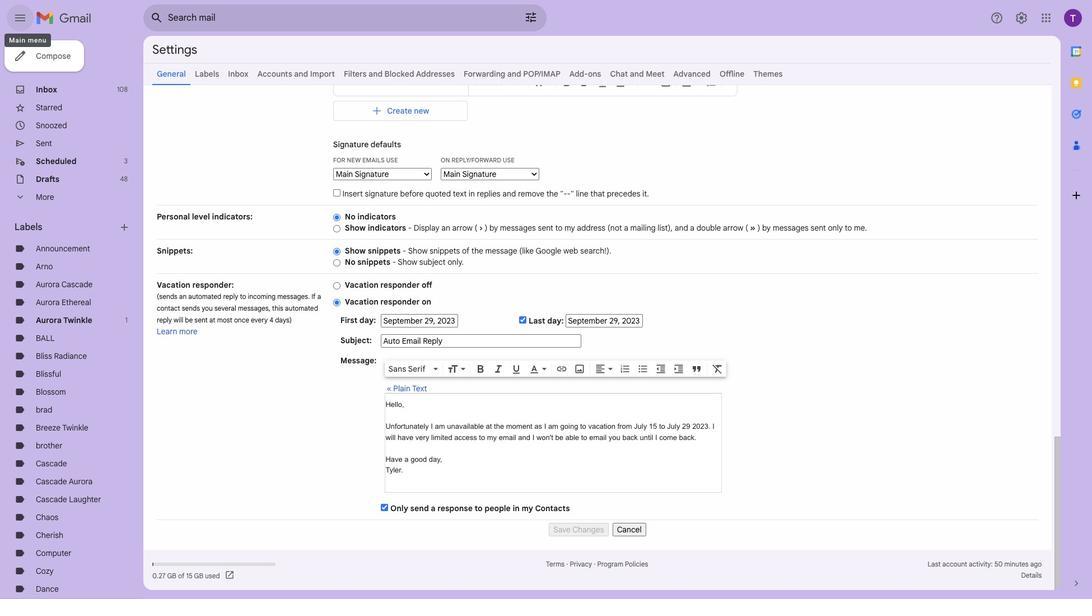 Task type: locate. For each thing, give the bounding box(es) containing it.
inbox inside labels navigation
[[36, 85, 57, 95]]

starred link
[[36, 102, 62, 113]]

0 vertical spatial serif
[[494, 77, 511, 87]]

blissful link
[[36, 369, 61, 379]]

and left pop/imap in the top of the page
[[507, 69, 521, 79]]

cherish
[[36, 530, 63, 540]]

reply up several
[[223, 292, 238, 301]]

0 horizontal spatial am
[[435, 422, 445, 431]]

aurora cascade
[[36, 279, 93, 290]]

1 vertical spatial twinkle
[[62, 423, 88, 433]]

15 up "until"
[[649, 422, 657, 431]]

by right »
[[762, 223, 771, 233]]

details link
[[1021, 571, 1042, 580]]

my inside the unfortunately i am unavailable at the moment as i am going to vacation from july 15 to july 29 2023. i will have very limited access to my email and i won't be able to email you back until i come back.
[[487, 433, 497, 442]]

no
[[345, 212, 355, 222], [345, 257, 355, 267]]

filters and blocked addresses
[[344, 69, 455, 79]]

twinkle for aurora twinkle
[[63, 315, 92, 325]]

0 vertical spatial will
[[174, 316, 183, 324]]

brad
[[36, 405, 52, 415]]

) right »
[[757, 223, 760, 233]]

tab list
[[1061, 36, 1092, 559]]

1 vertical spatial indicators
[[368, 223, 406, 233]]

email down moment
[[499, 433, 516, 442]]

)
[[485, 223, 487, 233], [757, 223, 760, 233]]

ons
[[588, 69, 601, 79]]

menu
[[28, 36, 47, 44]]

navigation
[[157, 520, 1038, 537]]

support image
[[990, 11, 1004, 25]]

1 responder from the top
[[380, 280, 420, 290]]

sans serif up « plain text
[[388, 364, 425, 374]]

be up "more"
[[185, 316, 193, 324]]

signature
[[333, 139, 369, 150]]

you inside "vacation responder: (sends an automated reply to incoming messages. if a contact sends you several messages, this automated reply will be sent at most once every 4 days) learn more"
[[202, 304, 213, 312]]

twinkle for breeze twinkle
[[62, 423, 88, 433]]

2 no from the top
[[345, 257, 355, 267]]

addresses
[[416, 69, 455, 79]]

terms · privacy · program policies
[[546, 560, 648, 568]]

- up no snippets - show subject only.
[[403, 246, 406, 256]]

snoozed
[[36, 120, 67, 130]]

use right reply/forward
[[503, 156, 515, 164]]

cozy link
[[36, 566, 54, 576]]

at inside the unfortunately i am unavailable at the moment as i am going to vacation from july 15 to july 29 2023. i will have very limited access to my email and i won't be able to email you back until i come back.
[[486, 422, 492, 431]]

0 vertical spatial sans serif option
[[472, 77, 517, 88]]

automated down responder:
[[188, 292, 221, 301]]

0 vertical spatial an
[[441, 223, 450, 233]]

0 horizontal spatial by
[[489, 223, 498, 233]]

responder up vacation responder on
[[380, 280, 420, 290]]

automated down messages.
[[285, 304, 318, 312]]

) right ›
[[485, 223, 487, 233]]

vacation up (sends
[[157, 280, 190, 290]]

2 horizontal spatial the
[[546, 189, 558, 199]]

footer
[[143, 559, 1052, 581]]

2 responder from the top
[[380, 297, 420, 307]]

1 horizontal spatial serif
[[494, 77, 511, 87]]

1 horizontal spatial at
[[486, 422, 492, 431]]

to up messages,
[[240, 292, 246, 301]]

0 horizontal spatial bold ‪(⌘b)‬ image
[[475, 363, 486, 375]]

1 vertical spatial labels
[[15, 222, 42, 233]]

in right text
[[469, 189, 475, 199]]

2 · from the left
[[594, 560, 595, 568]]

1 horizontal spatial sans serif option
[[472, 77, 517, 88]]

cascade link
[[36, 459, 67, 469]]

indicators for no
[[357, 212, 396, 222]]

the left moment
[[494, 422, 504, 431]]

aurora
[[36, 279, 60, 290], [36, 297, 60, 307], [36, 315, 62, 325], [69, 477, 93, 487]]

at inside "vacation responder: (sends an automated reply to incoming messages. if a contact sends you several messages, this automated reply will be sent at most once every 4 days) learn more"
[[209, 316, 215, 324]]

learn
[[157, 326, 177, 337]]

bold ‪(⌘b)‬ image for underline ‪(⌘u)‬ icon
[[561, 77, 572, 88]]

0 horizontal spatial sans serif
[[388, 364, 425, 374]]

1 vertical spatial sans serif
[[388, 364, 425, 374]]

very
[[415, 433, 429, 442]]

sans serif option for top formatting options toolbar
[[472, 77, 517, 88]]

scheduled link
[[36, 156, 76, 166]]

insert image image right link ‪(⌘k)‬ image
[[574, 363, 585, 375]]

1 vertical spatial will
[[386, 433, 396, 442]]

- left line
[[567, 189, 571, 199]]

0 horizontal spatial insert image image
[[574, 363, 585, 375]]

on reply/forward use
[[441, 156, 515, 164]]

No indicators radio
[[333, 213, 340, 222]]

underline ‪(⌘u)‬ image
[[511, 364, 522, 375]]

2 by from the left
[[762, 223, 771, 233]]

a right the send
[[431, 503, 436, 514]]

sans serif option for bottommost formatting options toolbar
[[386, 363, 431, 375]]

1 vertical spatial at
[[486, 422, 492, 431]]

add-ons link
[[569, 69, 601, 79]]

more formatting options image
[[724, 77, 735, 88]]

1 vertical spatial last
[[928, 560, 941, 568]]

you right sends in the bottom left of the page
[[202, 304, 213, 312]]

formatting options toolbar
[[471, 76, 736, 88], [385, 361, 727, 377]]

responder
[[380, 280, 420, 290], [380, 297, 420, 307]]

1 horizontal spatial messages
[[773, 223, 809, 233]]

1 horizontal spatial insert image image
[[660, 77, 671, 88]]

will left have
[[386, 433, 396, 442]]

link ‪(⌘k)‬ image
[[556, 363, 568, 375]]

be
[[185, 316, 193, 324], [555, 433, 563, 442]]

day: right last day: option
[[547, 316, 564, 326]]

0 horizontal spatial at
[[209, 316, 215, 324]]

›
[[479, 223, 483, 233]]

15
[[649, 422, 657, 431], [186, 572, 192, 580]]

a inside have a good day, tyler.
[[405, 455, 409, 463]]

1 horizontal spatial use
[[503, 156, 515, 164]]

2 am from the left
[[548, 422, 558, 431]]

july up come
[[667, 422, 680, 431]]

2 email from the left
[[589, 433, 607, 442]]

inbox link right the 'labels' "link"
[[228, 69, 248, 79]]

0 vertical spatial indicators
[[357, 212, 396, 222]]

be left able
[[555, 433, 563, 442]]

announcement
[[36, 244, 90, 254]]

no for no snippets - show subject only.
[[345, 257, 355, 267]]

filters and blocked addresses link
[[344, 69, 455, 79]]

0 horizontal spatial an
[[179, 292, 187, 301]]

personal level indicators:
[[157, 212, 253, 222]]

indent more ‪(⌘])‬ image
[[673, 363, 685, 375]]

mailing
[[630, 223, 656, 233]]

labels for labels heading
[[15, 222, 42, 233]]

numbered list ‪(⌘⇧7)‬ image
[[706, 77, 717, 88]]

serif up « plain text
[[408, 364, 425, 374]]

None search field
[[143, 4, 547, 31]]

sans right addresses
[[474, 77, 492, 87]]

( left »
[[745, 223, 748, 233]]

1 vertical spatial inbox
[[36, 85, 57, 95]]

by
[[489, 223, 498, 233], [762, 223, 771, 233]]

aurora up ball link
[[36, 315, 62, 325]]

0 horizontal spatial ·
[[566, 560, 568, 568]]

1 horizontal spatial an
[[441, 223, 450, 233]]

1 horizontal spatial bold ‪(⌘b)‬ image
[[561, 77, 572, 88]]

0 vertical spatial in
[[469, 189, 475, 199]]

- left the display
[[408, 223, 412, 233]]

main menu image
[[13, 11, 27, 25]]

an up sends in the bottom left of the page
[[179, 292, 187, 301]]

1 horizontal spatial automated
[[285, 304, 318, 312]]

italic ‪(⌘i)‬ image left underline ‪(⌘u)‬ image
[[493, 363, 504, 375]]

aurora down arno link
[[36, 279, 60, 290]]

vacation right vacation responder off 'option'
[[345, 280, 378, 290]]

0 horizontal spatial you
[[202, 304, 213, 312]]

inbox up starred
[[36, 85, 57, 95]]

email down vacation
[[589, 433, 607, 442]]

0 vertical spatial bold ‪(⌘b)‬ image
[[561, 77, 572, 88]]

an inside "vacation responder: (sends an automated reply to incoming messages. if a contact sends you several messages, this automated reply will be sent at most once every 4 days) learn more"
[[179, 292, 187, 301]]

0 vertical spatial of
[[462, 246, 469, 256]]

0 vertical spatial be
[[185, 316, 193, 324]]

1 horizontal spatial 15
[[649, 422, 657, 431]]

1 horizontal spatial you
[[609, 433, 620, 442]]

0 vertical spatial sans serif
[[474, 77, 511, 87]]

1 horizontal spatial am
[[548, 422, 558, 431]]

1 vertical spatial my
[[487, 433, 497, 442]]

filters
[[344, 69, 367, 79]]

Only send a response to people in my Contacts checkbox
[[381, 504, 388, 511]]

No snippets radio
[[333, 259, 340, 267]]

0 vertical spatial inbox
[[228, 69, 248, 79]]

2023.
[[692, 422, 710, 431]]

advanced
[[673, 69, 711, 79]]

1 horizontal spatial day:
[[547, 316, 564, 326]]

gb left used
[[194, 572, 203, 580]]

cascade up chaos
[[36, 494, 67, 505]]

0 horizontal spatial email
[[499, 433, 516, 442]]

arno
[[36, 262, 53, 272]]

0 horizontal spatial (
[[475, 223, 477, 233]]

forwarding and pop/imap link
[[464, 69, 560, 79]]

messages right »
[[773, 223, 809, 233]]

back
[[622, 433, 638, 442]]

1 horizontal spatial july
[[667, 422, 680, 431]]

add-
[[569, 69, 588, 79]]

0 horizontal spatial inbox link
[[36, 85, 57, 95]]

0 horizontal spatial of
[[178, 572, 184, 580]]

bliss
[[36, 351, 52, 361]]

navigation containing save changes
[[157, 520, 1038, 537]]

inbox right the 'labels' "link"
[[228, 69, 248, 79]]

15 inside the unfortunately i am unavailable at the moment as i am going to vacation from july 15 to july 29 2023. i will have very limited access to my email and i won't be able to email you back until i come back.
[[649, 422, 657, 431]]

4
[[269, 316, 273, 324]]

0 vertical spatial no
[[345, 212, 355, 222]]

1 horizontal spatial italic ‪(⌘i)‬ image
[[579, 77, 590, 88]]

aurora for aurora ethereal
[[36, 297, 60, 307]]

signature defaults
[[333, 139, 401, 150]]

show right "show snippets" "radio"
[[345, 246, 366, 256]]

the left '"-'
[[546, 189, 558, 199]]

show snippets - show snippets of the message (like google web search!).
[[345, 246, 611, 256]]

1 email from the left
[[499, 433, 516, 442]]

italic ‪(⌘i)‬ image for underline ‪(⌘u)‬ image
[[493, 363, 504, 375]]

1 no from the top
[[345, 212, 355, 222]]

0 horizontal spatial my
[[487, 433, 497, 442]]

show left subject
[[398, 257, 417, 267]]

1 vertical spatial in
[[513, 503, 520, 514]]

more
[[36, 192, 54, 202]]

search mail image
[[147, 8, 167, 28]]

and right chat
[[630, 69, 644, 79]]

announcement link
[[36, 244, 90, 254]]

vacation up first day:
[[345, 297, 378, 307]]

responder for off
[[380, 280, 420, 290]]

1 horizontal spatial (
[[745, 223, 748, 233]]

2 horizontal spatial my
[[564, 223, 575, 233]]

line
[[576, 189, 588, 199]]

1 vertical spatial serif
[[408, 364, 425, 374]]

1 horizontal spatial inbox
[[228, 69, 248, 79]]

snoozed link
[[36, 120, 67, 130]]

am up won't
[[548, 422, 558, 431]]

you down from on the bottom of the page
[[609, 433, 620, 442]]

sans serif for top formatting options toolbar
[[474, 77, 511, 87]]

0 vertical spatial inbox link
[[228, 69, 248, 79]]

1 horizontal spatial arrow
[[723, 223, 743, 233]]

of up only.
[[462, 246, 469, 256]]

gmail image
[[36, 7, 97, 29]]

1 horizontal spatial will
[[386, 433, 396, 442]]

quote ‪(⌘⇧9)‬ image
[[691, 363, 702, 375]]

labels heading
[[15, 222, 119, 233]]

last inside last account activity: 50 minutes ago details
[[928, 560, 941, 568]]

be inside the unfortunately i am unavailable at the moment as i am going to vacation from july 15 to july 29 2023. i will have very limited access to my email and i won't be able to email you back until i come back.
[[555, 433, 563, 442]]

Show snippets radio
[[333, 247, 340, 256]]

1 am from the left
[[435, 422, 445, 431]]

1 vertical spatial sans
[[388, 364, 406, 374]]

inbox for left inbox link
[[36, 85, 57, 95]]

have
[[398, 433, 413, 442]]

sent left "only"
[[811, 223, 826, 233]]

0 horizontal spatial sans
[[388, 364, 406, 374]]

aurora up aurora twinkle link
[[36, 297, 60, 307]]

twinkle down ethereal
[[63, 315, 92, 325]]

cascade down cascade link
[[36, 477, 67, 487]]

save
[[553, 525, 571, 535]]

snippets up "vacation responder off"
[[357, 257, 390, 267]]

sans serif option
[[472, 77, 517, 88], [386, 363, 431, 375]]

of right 0.27
[[178, 572, 184, 580]]

remove
[[518, 189, 544, 199]]

a right (not
[[624, 223, 628, 233]]

1 vertical spatial insert image image
[[574, 363, 585, 375]]

insert image image right link ‪(⌘k)‬ icon
[[660, 77, 671, 88]]

sans for top formatting options toolbar
[[474, 77, 492, 87]]

labels inside navigation
[[15, 222, 42, 233]]

serif
[[494, 77, 511, 87], [408, 364, 425, 374]]

0 horizontal spatial italic ‪(⌘i)‬ image
[[493, 363, 504, 375]]

15 left used
[[186, 572, 192, 580]]

1 gb from the left
[[167, 572, 176, 580]]

1 horizontal spatial the
[[494, 422, 504, 431]]

by right ›
[[489, 223, 498, 233]]

serif left pop/imap in the top of the page
[[494, 77, 511, 87]]

more button
[[0, 188, 134, 206]]

inbox
[[228, 69, 248, 79], [36, 85, 57, 95]]

0 horizontal spatial be
[[185, 316, 193, 324]]

only
[[390, 503, 408, 514]]

1 vertical spatial the
[[471, 246, 483, 256]]

sent
[[36, 138, 52, 148]]

0 horizontal spatial labels
[[15, 222, 42, 233]]

1 horizontal spatial sent
[[538, 223, 553, 233]]

if
[[312, 292, 316, 301]]

account
[[942, 560, 967, 568]]

responder for on
[[380, 297, 420, 307]]

dance
[[36, 584, 59, 594]]

last right last day: option
[[529, 316, 545, 326]]

a right if
[[317, 292, 321, 301]]

remove formatting ‪(⌘\)‬ image
[[712, 363, 723, 375]]

labels right general link at the top left of page
[[195, 69, 219, 79]]

vacation responder: (sends an automated reply to incoming messages. if a contact sends you several messages, this automated reply will be sent at most once every 4 days) learn more
[[157, 280, 321, 337]]

reply up learn
[[157, 316, 172, 324]]

sans serif for bottommost formatting options toolbar
[[388, 364, 425, 374]]

insert image image
[[660, 77, 671, 88], [574, 363, 585, 375]]

0 horizontal spatial sent
[[194, 316, 208, 324]]

0 horizontal spatial sans serif option
[[386, 363, 431, 375]]

replies
[[477, 189, 501, 199]]

responder:
[[192, 280, 234, 290]]

cascade for cascade link
[[36, 459, 67, 469]]

response
[[438, 503, 473, 514]]

0 horizontal spatial messages
[[500, 223, 536, 233]]

sans serif option left pop/imap in the top of the page
[[472, 77, 517, 88]]

last for last account activity: 50 minutes ago details
[[928, 560, 941, 568]]

bold ‪(⌘b)‬ image down the subject text box
[[475, 363, 486, 375]]

an right the display
[[441, 223, 450, 233]]

to inside "vacation responder: (sends an automated reply to incoming messages. if a contact sends you several messages, this automated reply will be sent at most once every 4 days) learn more"
[[240, 292, 246, 301]]

web
[[563, 246, 578, 256]]

Last day: checkbox
[[519, 316, 527, 324]]

bold ‪(⌘b)‬ image
[[561, 77, 572, 88], [475, 363, 486, 375]]

0 vertical spatial twinkle
[[63, 315, 92, 325]]

inbox for rightmost inbox link
[[228, 69, 248, 79]]

vacation inside "vacation responder: (sends an automated reply to incoming messages. if a contact sends you several messages, this automated reply will be sent at most once every 4 days) learn more"
[[157, 280, 190, 290]]

1 vertical spatial bold ‪(⌘b)‬ image
[[475, 363, 486, 375]]

arrow left ›
[[452, 223, 473, 233]]

inbox link up starred
[[36, 85, 57, 95]]

2 ( from the left
[[745, 223, 748, 233]]

0 horizontal spatial inbox
[[36, 85, 57, 95]]

1 horizontal spatial gb
[[194, 572, 203, 580]]

indicators down signature
[[357, 212, 396, 222]]

twinkle right breeze
[[62, 423, 88, 433]]

my right "access"
[[487, 433, 497, 442]]

to right going
[[580, 422, 586, 431]]

1 horizontal spatial )
[[757, 223, 760, 233]]

Vacation responder text field
[[386, 399, 722, 487]]

insert image image for link ‪(⌘k)‬ icon
[[660, 77, 671, 88]]

0 horizontal spatial july
[[634, 422, 647, 431]]

1 horizontal spatial by
[[762, 223, 771, 233]]

0 vertical spatial 15
[[649, 422, 657, 431]]

you inside the unfortunately i am unavailable at the moment as i am going to vacation from july 15 to july 29 2023. i will have very limited access to my email and i won't be able to email you back until i come back.
[[609, 433, 620, 442]]

0 horizontal spatial )
[[485, 223, 487, 233]]

labels down more
[[15, 222, 42, 233]]

use down 'defaults'
[[386, 156, 398, 164]]

no right no snippets option
[[345, 257, 355, 267]]

2 vertical spatial the
[[494, 422, 504, 431]]

numbered list ‪(⌘⇧7)‬ image
[[620, 363, 631, 375]]

ball
[[36, 333, 55, 343]]

vacation
[[588, 422, 615, 431]]

signature
[[365, 189, 398, 199]]

italic ‪(⌘i)‬ image
[[579, 77, 590, 88], [493, 363, 504, 375]]

responder down "vacation responder off"
[[380, 297, 420, 307]]

incoming
[[248, 292, 276, 301]]

new
[[347, 156, 361, 164]]

me.
[[854, 223, 867, 233]]

i right "until"
[[655, 433, 657, 442]]

(not
[[608, 223, 622, 233]]

follow link to manage storage image
[[224, 570, 236, 581]]

only
[[828, 223, 843, 233]]

cascade laughter link
[[36, 494, 101, 505]]

0 horizontal spatial use
[[386, 156, 398, 164]]

1 horizontal spatial be
[[555, 433, 563, 442]]

more
[[179, 326, 198, 337]]

0 horizontal spatial reply
[[157, 316, 172, 324]]

sent down sends in the bottom left of the page
[[194, 316, 208, 324]]

0 vertical spatial my
[[564, 223, 575, 233]]

Vacation responder on radio
[[333, 298, 340, 307]]

to left me.
[[845, 223, 852, 233]]

reply
[[223, 292, 238, 301], [157, 316, 172, 324]]

terms link
[[546, 560, 565, 568]]

2 messages from the left
[[773, 223, 809, 233]]

display
[[414, 223, 439, 233]]

0 vertical spatial insert image image
[[660, 77, 671, 88]]

0 horizontal spatial will
[[174, 316, 183, 324]]

people
[[485, 503, 511, 514]]

1 vertical spatial reply
[[157, 316, 172, 324]]

snippets up no snippets - show subject only.
[[368, 246, 401, 256]]

0 vertical spatial the
[[546, 189, 558, 199]]

used
[[205, 572, 220, 580]]

day: right first at the left of the page
[[359, 315, 376, 325]]

messages.
[[277, 292, 310, 301]]

1 horizontal spatial inbox link
[[228, 69, 248, 79]]

bold ‪(⌘b)‬ image for underline ‪(⌘u)‬ image
[[475, 363, 486, 375]]

1 messages from the left
[[500, 223, 536, 233]]

aurora ethereal link
[[36, 297, 91, 307]]

settings image
[[1015, 11, 1028, 25]]

am up limited
[[435, 422, 445, 431]]

sans serif option up « plain text
[[386, 363, 431, 375]]

1 vertical spatial italic ‪(⌘i)‬ image
[[493, 363, 504, 375]]

a left the good
[[405, 455, 409, 463]]

None checkbox
[[333, 189, 340, 197]]

1 vertical spatial be
[[555, 433, 563, 442]]

Subject text field
[[381, 334, 582, 348]]

vacation for vacation responder: (sends an automated reply to incoming messages. if a contact sends you several messages, this automated reply will be sent at most once every 4 days) learn more
[[157, 280, 190, 290]]

1 vertical spatial you
[[609, 433, 620, 442]]

the down ›
[[471, 246, 483, 256]]

last for last day:
[[529, 316, 545, 326]]

computer link
[[36, 548, 71, 558]]



Task type: vqa. For each thing, say whether or not it's contained in the screenshot.
Best, corresponding to hours.
no



Task type: describe. For each thing, give the bounding box(es) containing it.
as
[[534, 422, 542, 431]]

cascade up ethereal
[[61, 279, 93, 290]]

create new
[[387, 106, 429, 116]]

3
[[124, 157, 128, 165]]

serif for sans serif option corresponding to bottommost formatting options toolbar
[[408, 364, 425, 374]]

text
[[453, 189, 467, 199]]

will inside the unfortunately i am unavailable at the moment as i am going to vacation from july 15 to july 29 2023. i will have very limited access to my email and i won't be able to email you back until i come back.
[[386, 433, 396, 442]]

serif for sans serif option related to top formatting options toolbar
[[494, 77, 511, 87]]

message
[[485, 246, 517, 256]]

cascade for cascade laughter
[[36, 494, 67, 505]]

message:
[[340, 356, 377, 366]]

insert image image for link ‪(⌘k)‬ image
[[574, 363, 585, 375]]

1 vertical spatial formatting options toolbar
[[385, 361, 727, 377]]

link ‪(⌘k)‬ image
[[642, 77, 653, 88]]

1 use from the left
[[386, 156, 398, 164]]

snippets up only.
[[430, 246, 460, 256]]

have a good day, tyler.
[[386, 455, 442, 474]]

15 inside footer
[[186, 572, 192, 580]]

be inside "vacation responder: (sends an automated reply to incoming messages. if a contact sends you several messages, this automated reply will be sent at most once every 4 days) learn more"
[[185, 316, 193, 324]]

a left double at the right top
[[690, 223, 694, 233]]

footer containing terms
[[143, 559, 1052, 581]]

cancel button
[[613, 523, 646, 537]]

1 july from the left
[[634, 422, 647, 431]]

and right replies on the left of the page
[[502, 189, 516, 199]]

bliss radiance
[[36, 351, 87, 361]]

aurora for aurora twinkle
[[36, 315, 62, 325]]

and right the filters
[[369, 69, 383, 79]]

1 by from the left
[[489, 223, 498, 233]]

privacy link
[[570, 560, 592, 568]]

i up limited
[[431, 422, 433, 431]]

indicators for show
[[368, 223, 406, 233]]

indicators:
[[212, 212, 253, 222]]

radiance
[[54, 351, 87, 361]]

- for show subject only.
[[392, 257, 396, 267]]

able
[[565, 433, 579, 442]]

to up google
[[555, 223, 562, 233]]

0.27 gb of 15 gb used
[[152, 572, 220, 580]]

day: for first day:
[[359, 315, 376, 325]]

forwarding
[[464, 69, 505, 79]]

indent less ‪(⌘[)‬ image
[[655, 363, 667, 375]]

to right able
[[581, 433, 587, 442]]

blocked
[[385, 69, 414, 79]]

from
[[617, 422, 632, 431]]

scheduled
[[36, 156, 76, 166]]

"-
[[560, 189, 567, 199]]

going
[[560, 422, 578, 431]]

i right 2023.
[[713, 422, 715, 431]]

before
[[400, 189, 424, 199]]

brother link
[[36, 441, 62, 451]]

only send a response to people in my contacts
[[390, 503, 570, 514]]

drafts link
[[36, 174, 59, 184]]

computer
[[36, 548, 71, 558]]

have
[[386, 455, 403, 463]]

compose button
[[4, 40, 84, 72]]

italic ‪(⌘i)‬ image for underline ‪(⌘u)‬ icon
[[579, 77, 590, 88]]

defaults
[[371, 139, 401, 150]]

general
[[157, 69, 186, 79]]

2 use from the left
[[503, 156, 515, 164]]

hello,
[[386, 400, 404, 409]]

offline link
[[720, 69, 744, 79]]

vacation for vacation responder off
[[345, 280, 378, 290]]

show up no snippets - show subject only.
[[408, 246, 428, 256]]

brother
[[36, 441, 62, 451]]

aurora twinkle
[[36, 315, 92, 325]]

labels for the 'labels' "link"
[[195, 69, 219, 79]]

won't
[[536, 433, 553, 442]]

0 horizontal spatial the
[[471, 246, 483, 256]]

cascade for cascade aurora
[[36, 477, 67, 487]]

blossom link
[[36, 387, 66, 397]]

snippets for show snippets of the message (like google web search!).
[[368, 246, 401, 256]]

(like
[[519, 246, 534, 256]]

cascade aurora link
[[36, 477, 93, 487]]

1 horizontal spatial my
[[522, 503, 533, 514]]

no for no indicators
[[345, 212, 355, 222]]

sent inside "vacation responder: (sends an automated reply to incoming messages. if a contact sends you several messages, this automated reply will be sent at most once every 4 days) learn more"
[[194, 316, 208, 324]]

Show indicators radio
[[333, 224, 340, 233]]

the inside the unfortunately i am unavailable at the moment as i am going to vacation from july 15 to july 29 2023. i will have very limited access to my email and i won't be able to email you back until i come back.
[[494, 422, 504, 431]]

program policies link
[[597, 560, 648, 568]]

i left won't
[[532, 433, 534, 442]]

1 horizontal spatial of
[[462, 246, 469, 256]]

1 arrow from the left
[[452, 223, 473, 233]]

advanced search options image
[[520, 6, 542, 29]]

« plain text
[[387, 384, 427, 394]]

snippets for show subject only.
[[357, 257, 390, 267]]

underline ‪(⌘u)‬ image
[[597, 77, 608, 88]]

to right "access"
[[479, 433, 485, 442]]

»
[[750, 223, 755, 233]]

unfortunately
[[386, 422, 429, 431]]

learn more link
[[157, 326, 198, 337]]

send
[[410, 503, 429, 514]]

a inside "vacation responder: (sends an automated reply to incoming messages. if a contact sends you several messages, this automated reply will be sent at most once every 4 days) learn more"
[[317, 292, 321, 301]]

to left people
[[475, 503, 483, 514]]

1 vertical spatial of
[[178, 572, 184, 580]]

moment
[[506, 422, 532, 431]]

sans for bottommost formatting options toolbar
[[388, 364, 406, 374]]

first day:
[[340, 315, 376, 325]]

ago
[[1030, 560, 1042, 568]]

off
[[422, 280, 432, 290]]

show right show indicators option at the top left of the page
[[345, 223, 366, 233]]

1 horizontal spatial in
[[513, 503, 520, 514]]

and inside the unfortunately i am unavailable at the moment as i am going to vacation from july 15 to july 29 2023. i will have very limited access to my email and i won't be able to email you back until i come back.
[[518, 433, 530, 442]]

minutes
[[1004, 560, 1029, 568]]

0 vertical spatial reply
[[223, 292, 238, 301]]

activity:
[[969, 560, 993, 568]]

cascade laughter
[[36, 494, 101, 505]]

1 ( from the left
[[475, 223, 477, 233]]

aurora up laughter
[[69, 477, 93, 487]]

program
[[597, 560, 623, 568]]

aurora for aurora cascade
[[36, 279, 60, 290]]

bulleted list ‪(⌘⇧8)‬ image
[[638, 363, 649, 375]]

main
[[9, 36, 26, 44]]

brad link
[[36, 405, 52, 415]]

address
[[577, 223, 606, 233]]

new
[[414, 106, 429, 116]]

insert signature before quoted text in replies and remove the "--" line that precedes it.
[[340, 189, 649, 199]]

advanced link
[[673, 69, 711, 79]]

this
[[272, 304, 283, 312]]

and right list),
[[675, 223, 688, 233]]

2 horizontal spatial sent
[[811, 223, 826, 233]]

sent link
[[36, 138, 52, 148]]

add-ons
[[569, 69, 601, 79]]

- for display an arrow (
[[408, 223, 412, 233]]

save changes button
[[549, 523, 608, 537]]

days)
[[275, 316, 292, 324]]

ball link
[[36, 333, 55, 343]]

to up come
[[659, 422, 665, 431]]

2 july from the left
[[667, 422, 680, 431]]

2 ) from the left
[[757, 223, 760, 233]]

Search mail text field
[[168, 12, 493, 24]]

emails
[[362, 156, 385, 164]]

limited
[[431, 433, 452, 442]]

privacy
[[570, 560, 592, 568]]

come
[[659, 433, 677, 442]]

will inside "vacation responder: (sends an automated reply to incoming messages. if a contact sends you several messages, this automated reply will be sent at most once every 4 days) learn more"
[[174, 316, 183, 324]]

most
[[217, 316, 232, 324]]

breeze
[[36, 423, 61, 433]]

1 · from the left
[[566, 560, 568, 568]]

and left 'import'
[[294, 69, 308, 79]]

quoted
[[426, 189, 451, 199]]

0 vertical spatial formatting options toolbar
[[471, 76, 736, 88]]

last account activity: 50 minutes ago details
[[928, 560, 1042, 580]]

only.
[[448, 257, 464, 267]]

it.
[[642, 189, 649, 199]]

settings
[[152, 42, 197, 57]]

themes
[[753, 69, 783, 79]]

i right "as"
[[544, 422, 546, 431]]

1 vertical spatial automated
[[285, 304, 318, 312]]

0 horizontal spatial in
[[469, 189, 475, 199]]

1 ) from the left
[[485, 223, 487, 233]]

0 horizontal spatial automated
[[188, 292, 221, 301]]

Vacation responder off radio
[[333, 282, 340, 290]]

sends
[[182, 304, 200, 312]]

aurora twinkle link
[[36, 315, 92, 325]]

messages,
[[238, 304, 270, 312]]

First day: text field
[[381, 314, 458, 328]]

labels navigation
[[0, 36, 143, 599]]

no indicators
[[345, 212, 396, 222]]

2 arrow from the left
[[723, 223, 743, 233]]

Last day: text field
[[566, 314, 643, 328]]

"
[[571, 189, 574, 199]]

day: for last day:
[[547, 316, 564, 326]]

vacation for vacation responder on
[[345, 297, 378, 307]]

2 gb from the left
[[194, 572, 203, 580]]

google
[[536, 246, 561, 256]]

accounts
[[257, 69, 292, 79]]

- for show snippets of the message (like google web search!).
[[403, 246, 406, 256]]



